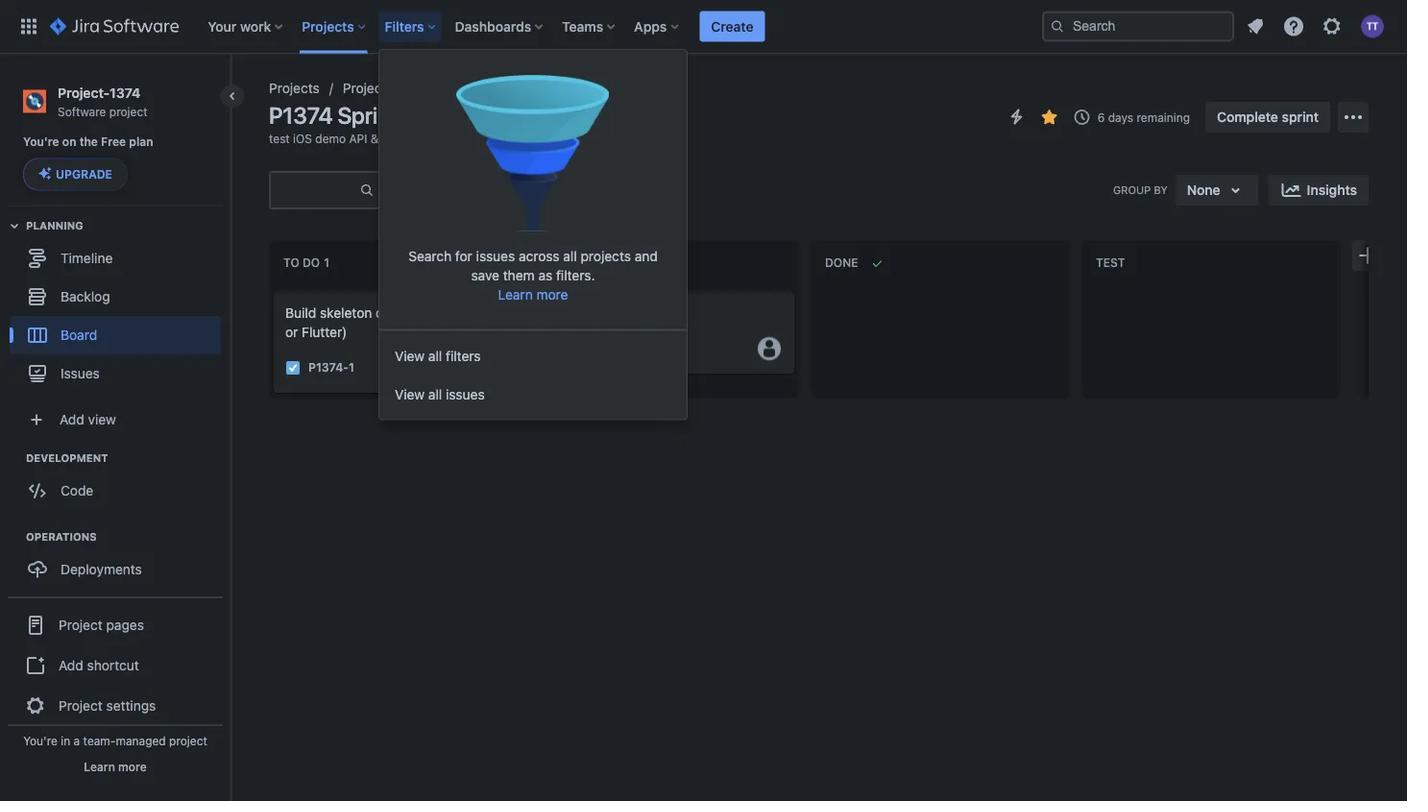 Task type: locate. For each thing, give the bounding box(es) containing it.
& down and
[[640, 305, 650, 321]]

issues for all
[[446, 386, 485, 402]]

0 horizontal spatial &
[[371, 132, 379, 145]]

insights
[[1307, 182, 1357, 198]]

sdk
[[382, 132, 405, 145], [653, 305, 680, 321]]

issues up save
[[476, 248, 515, 264]]

progress
[[569, 256, 632, 270]]

1 vertical spatial issues
[[446, 386, 485, 402]]

0 vertical spatial you're
[[23, 135, 59, 149]]

project up "add shortcut" on the left bottom of the page
[[59, 617, 103, 633]]

1374 up sprint
[[393, 80, 422, 96]]

0 vertical spatial 1
[[402, 102, 413, 129]]

apps button
[[628, 11, 686, 42]]

star p1374 board image
[[1038, 106, 1061, 129]]

projects up p1374
[[269, 80, 320, 96]]

0 horizontal spatial p1374-
[[308, 361, 349, 374]]

2 project from the top
[[59, 697, 103, 713]]

1 vertical spatial all
[[428, 348, 442, 363]]

p1374- down the integrate
[[579, 342, 620, 355]]

all down view all filters
[[428, 386, 442, 402]]

1 horizontal spatial ios
[[392, 305, 414, 321]]

dashboards
[[455, 18, 531, 34]]

0 horizontal spatial 1374
[[110, 85, 141, 100]]

you're on the free plan
[[23, 135, 153, 149]]

backlog
[[61, 288, 110, 304]]

and
[[635, 248, 658, 264]]

projects up 'projects' link in the left of the page
[[302, 18, 354, 34]]

to do
[[283, 256, 320, 270]]

1 vertical spatial project
[[169, 734, 207, 747]]

1 vertical spatial projects
[[269, 80, 320, 96]]

project
[[109, 105, 148, 118], [169, 734, 207, 747]]

or
[[285, 324, 298, 340]]

project-
[[343, 80, 393, 96], [58, 85, 110, 100]]

sdk inside p1374 sprint 1 test ios demo api & sdk
[[382, 132, 405, 145]]

1 horizontal spatial sdk
[[653, 305, 680, 321]]

1 project from the top
[[59, 617, 103, 633]]

0 vertical spatial &
[[371, 132, 379, 145]]

0 vertical spatial issues
[[476, 248, 515, 264]]

0 horizontal spatial more
[[118, 760, 147, 773]]

banner
[[0, 0, 1407, 54]]

search image
[[1050, 19, 1065, 34]]

skeleton
[[320, 305, 372, 321]]

all up filters.
[[563, 248, 577, 264]]

1 horizontal spatial &
[[640, 305, 650, 321]]

p1374 sprint 1 test ios demo api & sdk
[[269, 102, 413, 145]]

an image showing that the apps dropdown menu is empty image
[[456, 56, 610, 246]]

1 horizontal spatial 1374
[[393, 80, 422, 96]]

0 horizontal spatial learn
[[84, 760, 115, 773]]

1
[[402, 102, 413, 129], [349, 361, 354, 374]]

0 vertical spatial project
[[59, 617, 103, 633]]

settings
[[106, 697, 156, 713]]

your work
[[208, 18, 271, 34]]

6
[[1098, 110, 1105, 124]]

project- inside project-1374 link
[[343, 80, 393, 96]]

2 view from the top
[[395, 386, 425, 402]]

ios down p1374
[[293, 132, 312, 145]]

sdk down sprint
[[382, 132, 405, 145]]

0 vertical spatial view
[[395, 348, 425, 363]]

p1374- right task image
[[308, 361, 349, 374]]

add left shortcut
[[59, 657, 83, 673]]

project right managed
[[169, 734, 207, 747]]

0 horizontal spatial api
[[349, 132, 367, 145]]

view down view all filters
[[395, 386, 425, 402]]

teams
[[562, 18, 603, 34]]

0 vertical spatial p1374-
[[579, 342, 620, 355]]

pages
[[106, 617, 144, 633]]

0 horizontal spatial sdk
[[382, 132, 405, 145]]

1 horizontal spatial learn
[[498, 286, 533, 302]]

learn down team-
[[84, 760, 115, 773]]

you're left 'on'
[[23, 135, 59, 149]]

& down sprint
[[371, 132, 379, 145]]

1374
[[393, 80, 422, 96], [110, 85, 141, 100]]

2 vertical spatial all
[[428, 386, 442, 402]]

more
[[537, 286, 568, 302], [118, 760, 147, 773]]

automations menu button icon image
[[1006, 105, 1029, 128]]

add shortcut button
[[8, 646, 223, 684]]

1 vertical spatial learn
[[84, 760, 115, 773]]

issues link
[[10, 354, 221, 392]]

1 vertical spatial you're
[[23, 734, 58, 747]]

learn inside the "search for issues across all projects and save them as filters. learn more"
[[498, 286, 533, 302]]

filters
[[446, 348, 481, 363]]

1 down project-1374 link
[[402, 102, 413, 129]]

group by
[[1113, 184, 1168, 196]]

you're
[[23, 135, 59, 149], [23, 734, 58, 747]]

api inside p1374 sprint 1 test ios demo api & sdk
[[349, 132, 367, 145]]

1 vertical spatial more
[[118, 760, 147, 773]]

more down "as"
[[537, 286, 568, 302]]

view down 'build skeleton of ios app (swift or flutter)'
[[395, 348, 425, 363]]

0 vertical spatial ios
[[293, 132, 312, 145]]

add for add view
[[60, 411, 84, 427]]

1 horizontal spatial api
[[616, 305, 636, 321]]

issues
[[476, 248, 515, 264], [446, 386, 485, 402]]

0 vertical spatial learn
[[498, 286, 533, 302]]

project up a
[[59, 697, 103, 713]]

app
[[417, 305, 441, 321]]

code
[[61, 482, 93, 498]]

1 horizontal spatial project-
[[343, 80, 393, 96]]

deployments link
[[10, 550, 221, 588]]

1 horizontal spatial p1374-
[[579, 342, 620, 355]]

project- for project-1374 software project
[[58, 85, 110, 100]]

1 horizontal spatial 1
[[402, 102, 413, 129]]

0 vertical spatial projects
[[302, 18, 354, 34]]

development
[[26, 451, 108, 464]]

remaining
[[1137, 110, 1190, 124]]

project settings link
[[8, 684, 223, 727]]

ios right of
[[392, 305, 414, 321]]

you're left the in
[[23, 734, 58, 747]]

projects inside popup button
[[302, 18, 354, 34]]

ios
[[293, 132, 312, 145], [392, 305, 414, 321]]

1 horizontal spatial more
[[537, 286, 568, 302]]

1374 for project-1374 software project
[[110, 85, 141, 100]]

project for project settings
[[59, 697, 103, 713]]

0 vertical spatial sdk
[[382, 132, 405, 145]]

1 vertical spatial api
[[616, 305, 636, 321]]

learn
[[498, 286, 533, 302], [84, 760, 115, 773]]

in progress
[[554, 256, 632, 270]]

jira software image
[[50, 15, 179, 38], [50, 15, 179, 38]]

0 vertical spatial project
[[109, 105, 148, 118]]

timeline
[[61, 250, 113, 266]]

project-1374
[[343, 80, 422, 96]]

1374 inside project-1374 link
[[393, 80, 422, 96]]

api up 2
[[616, 305, 636, 321]]

0 horizontal spatial project-
[[58, 85, 110, 100]]

all inside "link"
[[428, 348, 442, 363]]

all left filters
[[428, 348, 442, 363]]

all for issues
[[428, 386, 442, 402]]

1 vertical spatial project
[[59, 697, 103, 713]]

timeline link
[[10, 239, 221, 277]]

create
[[711, 18, 754, 34]]

0 vertical spatial all
[[563, 248, 577, 264]]

1 vertical spatial sdk
[[653, 305, 680, 321]]

0 horizontal spatial project
[[109, 105, 148, 118]]

p1374- for 2
[[579, 342, 620, 355]]

to
[[283, 256, 299, 270]]

operations image
[[3, 525, 26, 548]]

add for add shortcut
[[59, 657, 83, 673]]

help image
[[1283, 15, 1306, 38]]

1374 for project-1374
[[393, 80, 422, 96]]

add view
[[60, 411, 116, 427]]

p1374- for 1
[[308, 361, 349, 374]]

add inside dropdown button
[[60, 411, 84, 427]]

project pages link
[[8, 604, 223, 646]]

p1374-1
[[308, 361, 354, 374]]

1 vertical spatial 1
[[349, 361, 354, 374]]

project- inside project-1374 software project
[[58, 85, 110, 100]]

do
[[303, 256, 320, 270]]

1 vertical spatial ios
[[392, 305, 414, 321]]

2 you're from the top
[[23, 734, 58, 747]]

1374 up free
[[110, 85, 141, 100]]

more inside learn more button
[[118, 760, 147, 773]]

learn down them in the left top of the page
[[498, 286, 533, 302]]

project up plan
[[109, 105, 148, 118]]

add left view
[[60, 411, 84, 427]]

add inside button
[[59, 657, 83, 673]]

p1374- inside p1374-1 link
[[308, 361, 349, 374]]

0 horizontal spatial ios
[[293, 132, 312, 145]]

view
[[395, 348, 425, 363], [395, 386, 425, 402]]

sdk down and
[[653, 305, 680, 321]]

more down managed
[[118, 760, 147, 773]]

p1374-
[[579, 342, 620, 355], [308, 361, 349, 374]]

1 view from the top
[[395, 348, 425, 363]]

api down sprint
[[349, 132, 367, 145]]

none button
[[1176, 175, 1259, 206]]

1 vertical spatial p1374-
[[308, 361, 349, 374]]

0 vertical spatial add
[[60, 411, 84, 427]]

project- up sprint
[[343, 80, 393, 96]]

issues inside the "search for issues across all projects and save them as filters. learn more"
[[476, 248, 515, 264]]

1374 inside project-1374 software project
[[110, 85, 141, 100]]

1 down skeleton in the top left of the page
[[349, 361, 354, 374]]

project- up software
[[58, 85, 110, 100]]

group
[[8, 596, 223, 732]]

&
[[371, 132, 379, 145], [640, 305, 650, 321]]

project inside project-1374 software project
[[109, 105, 148, 118]]

0 vertical spatial more
[[537, 286, 568, 302]]

projects link
[[269, 77, 320, 100]]

api
[[349, 132, 367, 145], [616, 305, 636, 321]]

1 vertical spatial view
[[395, 386, 425, 402]]

1 vertical spatial add
[[59, 657, 83, 673]]

across
[[519, 248, 560, 264]]

view inside "link"
[[395, 348, 425, 363]]

issues down filters
[[446, 386, 485, 402]]

your work button
[[202, 11, 290, 42]]

0 vertical spatial api
[[349, 132, 367, 145]]

view all issues
[[395, 386, 485, 402]]

all
[[563, 248, 577, 264], [428, 348, 442, 363], [428, 386, 442, 402]]

1 you're from the top
[[23, 135, 59, 149]]

view all filters link
[[379, 337, 687, 375]]

appswitcher icon image
[[17, 15, 40, 38]]



Task type: describe. For each thing, give the bounding box(es) containing it.
Search this board text field
[[271, 173, 359, 207]]

integrate
[[556, 305, 612, 321]]

& inside p1374 sprint 1 test ios demo api & sdk
[[371, 132, 379, 145]]

create button
[[700, 11, 765, 42]]

project- for project-1374
[[343, 80, 393, 96]]

p1374-2
[[579, 342, 627, 355]]

complete sprint button
[[1206, 102, 1331, 133]]

2
[[620, 342, 627, 355]]

view all filters
[[395, 348, 481, 363]]

0 horizontal spatial 1
[[349, 361, 354, 374]]

project for project pages
[[59, 617, 103, 633]]

upgrade
[[56, 167, 112, 181]]

for
[[455, 248, 473, 264]]

Search field
[[1042, 11, 1234, 42]]

teams button
[[556, 11, 623, 42]]

integrate api & sdk
[[556, 305, 680, 321]]

on
[[62, 135, 76, 149]]

insights image
[[1280, 179, 1303, 202]]

filters
[[385, 18, 424, 34]]

primary element
[[12, 0, 1042, 53]]

banner containing your work
[[0, 0, 1407, 54]]

add shortcut
[[59, 657, 139, 673]]

filters button
[[379, 11, 443, 42]]

plan
[[129, 135, 153, 149]]

notifications image
[[1244, 15, 1267, 38]]

1 vertical spatial &
[[640, 305, 650, 321]]

demo
[[315, 132, 346, 145]]

create column image
[[1356, 244, 1380, 267]]

none
[[1187, 182, 1221, 198]]

upgrade button
[[24, 159, 127, 190]]

of
[[376, 305, 388, 321]]

assignee: terry turtle image
[[487, 356, 510, 379]]

in
[[554, 256, 566, 270]]

complete sprint
[[1217, 109, 1319, 125]]

you're for you're on the free plan
[[23, 135, 59, 149]]

project-1374 link
[[343, 77, 422, 100]]

1 horizontal spatial project
[[169, 734, 207, 747]]

sprint
[[1282, 109, 1319, 125]]

you're for you're in a team-managed project
[[23, 734, 58, 747]]

a
[[74, 734, 80, 747]]

view all issues link
[[379, 375, 687, 413]]

done
[[825, 256, 858, 270]]

code link
[[10, 471, 221, 509]]

project pages
[[59, 617, 144, 633]]

group containing project pages
[[8, 596, 223, 732]]

apps
[[634, 18, 667, 34]]

development group
[[10, 450, 230, 515]]

p1374-1 link
[[308, 360, 354, 376]]

operations
[[26, 530, 97, 543]]

complete
[[1217, 109, 1279, 125]]

add view button
[[12, 400, 219, 438]]

view
[[88, 411, 116, 427]]

backlog link
[[10, 277, 221, 315]]

free
[[101, 135, 126, 149]]

project-1374 software project
[[58, 85, 148, 118]]

the
[[79, 135, 98, 149]]

test
[[269, 132, 290, 145]]

development image
[[3, 446, 26, 469]]

test ios demo api & sdk element
[[269, 131, 405, 146]]

flutter)
[[302, 324, 347, 340]]

sprint
[[338, 102, 398, 129]]

save
[[471, 267, 500, 283]]

unassigned image
[[758, 337, 781, 360]]

board
[[61, 327, 97, 342]]

settings image
[[1321, 15, 1344, 38]]

board link
[[10, 315, 221, 354]]

projects for 'projects' link in the left of the page
[[269, 80, 320, 96]]

software
[[58, 105, 106, 118]]

issues for for
[[476, 248, 515, 264]]

to do element
[[283, 256, 333, 270]]

in
[[61, 734, 70, 747]]

issues
[[61, 365, 100, 381]]

(swift
[[444, 305, 481, 321]]

6 days remaining
[[1098, 110, 1190, 124]]

team-
[[83, 734, 116, 747]]

as
[[538, 267, 553, 283]]

projects for projects popup button
[[302, 18, 354, 34]]

learn more
[[84, 760, 147, 773]]

operations group
[[10, 529, 230, 594]]

your profile and settings image
[[1361, 15, 1384, 38]]

test
[[1096, 256, 1125, 270]]

your
[[208, 18, 237, 34]]

project settings
[[59, 697, 156, 713]]

task image
[[285, 360, 301, 375]]

filters.
[[556, 267, 595, 283]]

more inside the "search for issues across all projects and save them as filters. learn more"
[[537, 286, 568, 302]]

ios inside 'build skeleton of ios app (swift or flutter)'
[[392, 305, 414, 321]]

planning
[[26, 219, 83, 231]]

learn more button
[[84, 759, 147, 774]]

insights button
[[1269, 175, 1369, 206]]

all inside the "search for issues across all projects and save them as filters. learn more"
[[563, 248, 577, 264]]

them
[[503, 267, 535, 283]]

learn inside button
[[84, 760, 115, 773]]

projects
[[581, 248, 631, 264]]

learn more link
[[498, 286, 568, 302]]

ios inside p1374 sprint 1 test ios demo api & sdk
[[293, 132, 312, 145]]

planning group
[[10, 217, 230, 398]]

view for view all issues
[[395, 386, 425, 402]]

1 inside p1374 sprint 1 test ios demo api & sdk
[[402, 102, 413, 129]]

planning image
[[3, 214, 26, 237]]

build skeleton of ios app (swift or flutter)
[[285, 305, 481, 340]]

build
[[285, 305, 316, 321]]

all for filters
[[428, 348, 442, 363]]

view for view all filters
[[395, 348, 425, 363]]

in progress element
[[554, 256, 645, 270]]

managed
[[116, 734, 166, 747]]

6 days remaining image
[[1071, 106, 1094, 129]]

days
[[1108, 110, 1134, 124]]

by
[[1154, 184, 1168, 196]]

more image
[[1342, 106, 1365, 129]]

dashboards button
[[449, 11, 551, 42]]

work
[[240, 18, 271, 34]]

you're in a team-managed project
[[23, 734, 207, 747]]

search
[[408, 248, 452, 264]]



Task type: vqa. For each thing, say whether or not it's contained in the screenshot.
'&' inside the P1374 SPRINT 1 TEST IOS DEMO API & SDK
yes



